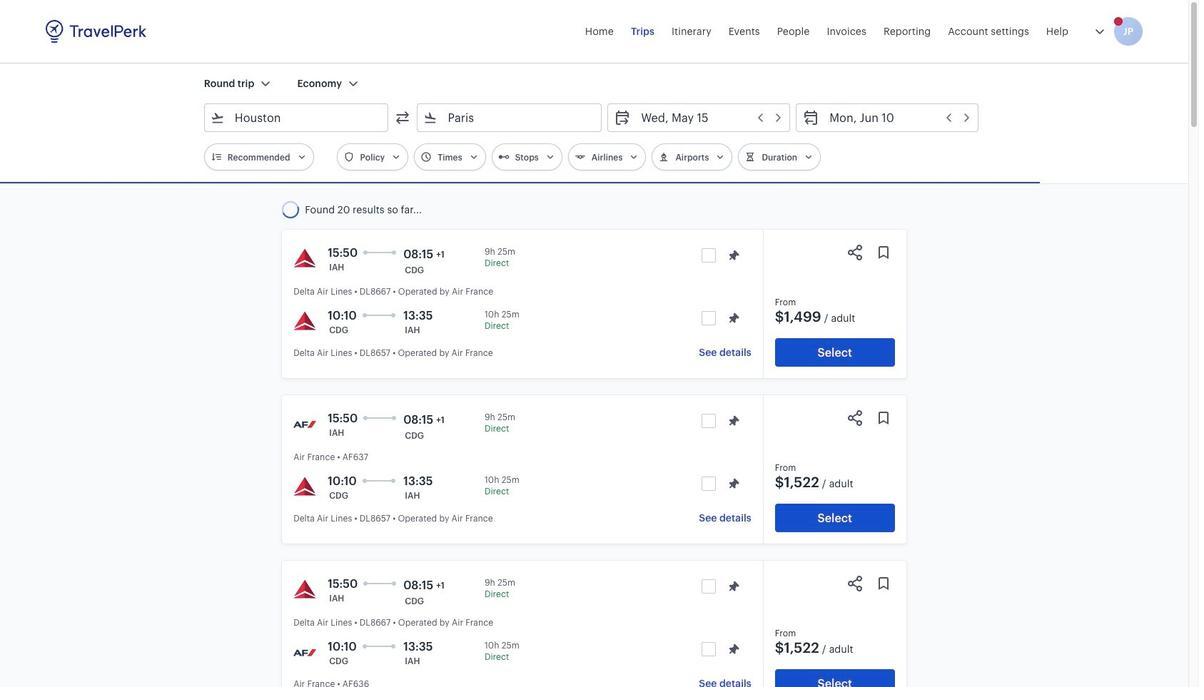 Task type: locate. For each thing, give the bounding box(es) containing it.
1 vertical spatial delta air lines image
[[294, 578, 316, 601]]

delta air lines image for 2nd air france image from the bottom of the page
[[294, 476, 316, 498]]

1 air france image from the top
[[294, 413, 316, 436]]

1 delta air lines image from the top
[[294, 310, 316, 333]]

2 delta air lines image from the top
[[294, 578, 316, 601]]

0 vertical spatial delta air lines image
[[294, 310, 316, 333]]

0 vertical spatial delta air lines image
[[294, 247, 316, 270]]

delta air lines image
[[294, 310, 316, 333], [294, 476, 316, 498]]

air france image
[[294, 413, 316, 436], [294, 641, 316, 664]]

0 vertical spatial air france image
[[294, 413, 316, 436]]

2 delta air lines image from the top
[[294, 476, 316, 498]]

1 vertical spatial air france image
[[294, 641, 316, 664]]

1 vertical spatial delta air lines image
[[294, 476, 316, 498]]

delta air lines image
[[294, 247, 316, 270], [294, 578, 316, 601]]

2 air france image from the top
[[294, 641, 316, 664]]

delta air lines image for 1st delta air lines icon from the top
[[294, 310, 316, 333]]



Task type: vqa. For each thing, say whether or not it's contained in the screenshot.
Calendar APPLICATION
no



Task type: describe. For each thing, give the bounding box(es) containing it.
Depart field
[[631, 106, 784, 129]]

Return field
[[820, 106, 973, 129]]

To search field
[[438, 106, 583, 129]]

From search field
[[225, 106, 370, 129]]

1 delta air lines image from the top
[[294, 247, 316, 270]]



